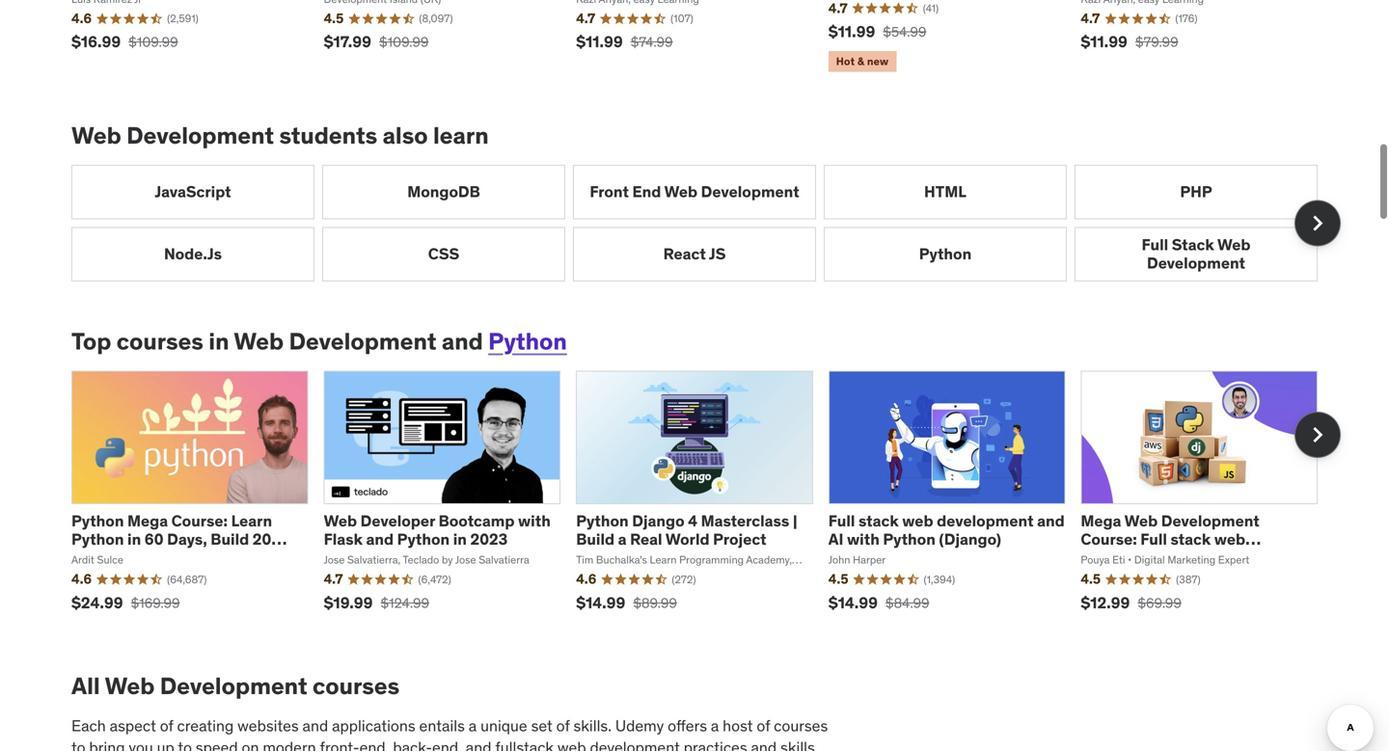Task type: locate. For each thing, give the bounding box(es) containing it.
1 horizontal spatial with
[[847, 530, 880, 549]]

mega inside mega web development course: full stack web application 2023
[[1081, 511, 1121, 531]]

skills.
[[574, 717, 612, 736], [781, 738, 819, 752]]

2 build from the left
[[576, 530, 615, 549]]

top courses in web development and python
[[71, 327, 567, 356]]

entails
[[419, 717, 465, 736]]

mega inside python mega course: learn python in 60 days, build 20 apps
[[127, 511, 168, 531]]

2023 right developer
[[470, 530, 508, 549]]

python link
[[824, 227, 1067, 282], [488, 327, 567, 356]]

a
[[618, 530, 627, 549], [469, 717, 477, 736], [711, 717, 719, 736]]

3 of from the left
[[757, 717, 770, 736]]

practices
[[684, 738, 747, 752]]

modern
[[263, 738, 316, 752]]

1 mega from the left
[[127, 511, 168, 531]]

mega
[[127, 511, 168, 531], [1081, 511, 1121, 531]]

2023 inside mega web development course: full stack web application 2023
[[1167, 548, 1205, 568]]

0 horizontal spatial skills.
[[574, 717, 612, 736]]

20
[[253, 530, 271, 549]]

0 horizontal spatial build
[[211, 530, 249, 549]]

0 horizontal spatial web
[[558, 738, 586, 752]]

front end web development link
[[573, 165, 816, 219]]

build left real
[[576, 530, 615, 549]]

development inside mega web development course: full stack web application 2023
[[1161, 511, 1260, 531]]

2 horizontal spatial courses
[[774, 717, 828, 736]]

to right up
[[178, 738, 192, 752]]

and right 'flask'
[[366, 530, 394, 549]]

front
[[590, 182, 629, 202]]

to
[[71, 738, 85, 752], [178, 738, 192, 752]]

and inside web developer bootcamp with flask and python in 2023
[[366, 530, 394, 549]]

javascript link
[[71, 165, 315, 219]]

0 horizontal spatial mega
[[127, 511, 168, 531]]

with right 'ai'
[[847, 530, 880, 549]]

css link
[[322, 227, 565, 282]]

1 horizontal spatial skills.
[[781, 738, 819, 752]]

1 horizontal spatial of
[[556, 717, 570, 736]]

1 vertical spatial development
[[590, 738, 680, 752]]

skills. left 'udemy'
[[574, 717, 612, 736]]

of right set
[[556, 717, 570, 736]]

courses
[[117, 327, 203, 356], [313, 672, 400, 701], [774, 717, 828, 736]]

0 horizontal spatial end,
[[359, 738, 389, 752]]

python mega course: learn python in 60 days, build 20 apps
[[71, 511, 272, 568]]

0 horizontal spatial stack
[[859, 511, 899, 531]]

mongodb
[[407, 182, 480, 202]]

full inside full stack web development
[[1142, 235, 1168, 255]]

in down node.js link
[[209, 327, 229, 356]]

2023
[[470, 530, 508, 549], [1167, 548, 1205, 568]]

1 vertical spatial python link
[[488, 327, 567, 356]]

students
[[279, 121, 377, 150]]

2 horizontal spatial web
[[1214, 530, 1246, 549]]

1 horizontal spatial end,
[[432, 738, 462, 752]]

2 horizontal spatial a
[[711, 717, 719, 736]]

course: inside mega web development course: full stack web application 2023
[[1081, 530, 1137, 549]]

react js link
[[573, 227, 816, 282]]

of up up
[[160, 717, 173, 736]]

2 mega from the left
[[1081, 511, 1121, 531]]

each aspect of creating websites and applications entails a unique set of skills. udemy offers a host of courses to bring you up to speed on modern front-end, back-end, and fullstack web development practices and skills.
[[71, 717, 828, 752]]

0 vertical spatial carousel element
[[71, 165, 1341, 282]]

1 horizontal spatial development
[[937, 511, 1034, 531]]

and
[[442, 327, 483, 356], [1037, 511, 1065, 531], [366, 530, 394, 549], [302, 717, 328, 736], [466, 738, 492, 752], [751, 738, 777, 752]]

2 horizontal spatial in
[[453, 530, 467, 549]]

0 horizontal spatial in
[[127, 530, 141, 549]]

end, down entails
[[432, 738, 462, 752]]

1 horizontal spatial 2023
[[1167, 548, 1205, 568]]

days,
[[167, 530, 207, 549]]

bring
[[89, 738, 125, 752]]

0 horizontal spatial development
[[590, 738, 680, 752]]

on
[[242, 738, 259, 752]]

build inside python mega course: learn python in 60 days, build 20 apps
[[211, 530, 249, 549]]

react
[[663, 244, 706, 264]]

1 carousel element from the top
[[71, 165, 1341, 282]]

with right bootcamp
[[518, 511, 551, 531]]

1 horizontal spatial build
[[576, 530, 615, 549]]

1 horizontal spatial to
[[178, 738, 192, 752]]

build
[[211, 530, 249, 549], [576, 530, 615, 549]]

course:
[[171, 511, 228, 531], [1081, 530, 1137, 549]]

0 vertical spatial skills.
[[574, 717, 612, 736]]

2023 inside web developer bootcamp with flask and python in 2023
[[470, 530, 508, 549]]

and right (django)
[[1037, 511, 1065, 531]]

web
[[71, 121, 121, 150], [664, 182, 698, 202], [1217, 235, 1251, 255], [234, 327, 284, 356], [324, 511, 357, 531], [1125, 511, 1158, 531], [105, 672, 155, 701]]

web
[[902, 511, 933, 531], [1214, 530, 1246, 549], [558, 738, 586, 752]]

0 horizontal spatial 2023
[[470, 530, 508, 549]]

1 vertical spatial carousel element
[[71, 371, 1341, 627]]

2 horizontal spatial of
[[757, 717, 770, 736]]

a left real
[[618, 530, 627, 549]]

python mega course: learn python in 60 days, build 20 apps link
[[71, 511, 287, 568]]

world
[[666, 530, 710, 549]]

2 vertical spatial courses
[[774, 717, 828, 736]]

2023 right application
[[1167, 548, 1205, 568]]

2 to from the left
[[178, 738, 192, 752]]

60
[[145, 530, 164, 549]]

carousel element for web development students also learn
[[71, 165, 1341, 282]]

php link
[[1075, 165, 1318, 219]]

1 horizontal spatial python link
[[824, 227, 1067, 282]]

mongodb link
[[322, 165, 565, 219]]

0 horizontal spatial of
[[160, 717, 173, 736]]

stack right 'ai'
[[859, 511, 899, 531]]

all
[[71, 672, 100, 701]]

1 horizontal spatial course:
[[1081, 530, 1137, 549]]

2023 for in
[[470, 530, 508, 549]]

full
[[1142, 235, 1168, 255], [829, 511, 855, 531], [1141, 530, 1167, 549]]

0 horizontal spatial course:
[[171, 511, 228, 531]]

1 horizontal spatial a
[[618, 530, 627, 549]]

development
[[937, 511, 1034, 531], [590, 738, 680, 752]]

skills. right practices
[[781, 738, 819, 752]]

flask
[[324, 530, 363, 549]]

carousel element
[[71, 165, 1341, 282], [71, 371, 1341, 627]]

0 horizontal spatial with
[[518, 511, 551, 531]]

stack
[[859, 511, 899, 531], [1171, 530, 1211, 549]]

and down unique
[[466, 738, 492, 752]]

and down host
[[751, 738, 777, 752]]

in left 60
[[127, 530, 141, 549]]

development
[[126, 121, 274, 150], [701, 182, 799, 202], [1147, 253, 1246, 273], [289, 327, 437, 356], [1161, 511, 1260, 531], [160, 672, 307, 701]]

python
[[919, 244, 972, 264], [488, 327, 567, 356], [71, 511, 124, 531], [576, 511, 629, 531], [71, 530, 124, 549], [397, 530, 450, 549], [883, 530, 936, 549]]

stack inside mega web development course: full stack web application 2023
[[1171, 530, 1211, 549]]

2023 for application
[[1167, 548, 1205, 568]]

courses right host
[[774, 717, 828, 736]]

1 of from the left
[[160, 717, 173, 736]]

1 build from the left
[[211, 530, 249, 549]]

stack inside full stack web development and ai with python (django)
[[859, 511, 899, 531]]

with inside web developer bootcamp with flask and python in 2023
[[518, 511, 551, 531]]

aspect
[[110, 717, 156, 736]]

build inside python django 4 masterclass | build a real world project
[[576, 530, 615, 549]]

full inside full stack web development and ai with python (django)
[[829, 511, 855, 531]]

courses up applications
[[313, 672, 400, 701]]

1 to from the left
[[71, 738, 85, 752]]

and inside full stack web development and ai with python (django)
[[1037, 511, 1065, 531]]

in right developer
[[453, 530, 467, 549]]

end,
[[359, 738, 389, 752], [432, 738, 462, 752]]

in inside python mega course: learn python in 60 days, build 20 apps
[[127, 530, 141, 549]]

full for full stack web development
[[1142, 235, 1168, 255]]

with
[[518, 511, 551, 531], [847, 530, 880, 549]]

masterclass
[[701, 511, 789, 531]]

0 vertical spatial python link
[[824, 227, 1067, 282]]

learn
[[433, 121, 489, 150]]

back-
[[393, 738, 432, 752]]

end
[[632, 182, 661, 202]]

0 horizontal spatial python link
[[488, 327, 567, 356]]

to down each
[[71, 738, 85, 752]]

of
[[160, 717, 173, 736], [556, 717, 570, 736], [757, 717, 770, 736]]

of right host
[[757, 717, 770, 736]]

1 horizontal spatial mega
[[1081, 511, 1121, 531]]

all web development courses
[[71, 672, 400, 701]]

stack right application
[[1171, 530, 1211, 549]]

end, down applications
[[359, 738, 389, 752]]

web inside mega web development course: full stack web application 2023
[[1214, 530, 1246, 549]]

1 vertical spatial skills.
[[781, 738, 819, 752]]

a right entails
[[469, 717, 477, 736]]

carousel element containing python mega course: learn python in 60 days, build 20 apps
[[71, 371, 1341, 627]]

web developer bootcamp with flask and python in 2023 link
[[324, 511, 551, 549]]

python inside python django 4 masterclass | build a real world project
[[576, 511, 629, 531]]

1 horizontal spatial stack
[[1171, 530, 1211, 549]]

unique
[[481, 717, 527, 736]]

build left 20
[[211, 530, 249, 549]]

full stack web development and ai with python (django)
[[829, 511, 1065, 549]]

1 horizontal spatial courses
[[313, 672, 400, 701]]

node.js
[[164, 244, 222, 264]]

2 carousel element from the top
[[71, 371, 1341, 627]]

python django 4 masterclass | build a real world project
[[576, 511, 798, 549]]

courses right top
[[117, 327, 203, 356]]

a up practices
[[711, 717, 719, 736]]

carousel element containing javascript
[[71, 165, 1341, 282]]

udemy
[[615, 717, 664, 736]]

in
[[209, 327, 229, 356], [127, 530, 141, 549], [453, 530, 467, 549]]

1 horizontal spatial web
[[902, 511, 933, 531]]

0 vertical spatial development
[[937, 511, 1034, 531]]

0 vertical spatial courses
[[117, 327, 203, 356]]

course: inside python mega course: learn python in 60 days, build 20 apps
[[171, 511, 228, 531]]

0 horizontal spatial to
[[71, 738, 85, 752]]



Task type: describe. For each thing, give the bounding box(es) containing it.
web inside full stack web development
[[1217, 235, 1251, 255]]

host
[[723, 717, 753, 736]]

node.js link
[[71, 227, 315, 282]]

also
[[383, 121, 428, 150]]

front end web development
[[590, 182, 799, 202]]

0 horizontal spatial a
[[469, 717, 477, 736]]

2 end, from the left
[[432, 738, 462, 752]]

python inside full stack web development and ai with python (django)
[[883, 530, 936, 549]]

each
[[71, 717, 106, 736]]

real
[[630, 530, 662, 549]]

full stack web development and ai with python (django) link
[[829, 511, 1065, 549]]

1 end, from the left
[[359, 738, 389, 752]]

creating
[[177, 717, 234, 736]]

mega web development course: full stack web application 2023 link
[[1081, 511, 1261, 568]]

top
[[71, 327, 111, 356]]

with inside full stack web development and ai with python (django)
[[847, 530, 880, 549]]

next image
[[1302, 420, 1333, 450]]

web inside full stack web development and ai with python (django)
[[902, 511, 933, 531]]

project
[[713, 530, 767, 549]]

html
[[924, 182, 967, 202]]

full stack web development link
[[1075, 227, 1318, 282]]

4
[[688, 511, 698, 531]]

a inside python django 4 masterclass | build a real world project
[[618, 530, 627, 549]]

you
[[129, 738, 153, 752]]

html link
[[824, 165, 1067, 219]]

set
[[531, 717, 553, 736]]

carousel element for and
[[71, 371, 1341, 627]]

bootcamp
[[439, 511, 515, 531]]

and up front-
[[302, 717, 328, 736]]

development inside each aspect of creating websites and applications entails a unique set of skills. udemy offers a host of courses to bring you up to speed on modern front-end, back-end, and fullstack web development practices and skills.
[[590, 738, 680, 752]]

full for full stack web development and ai with python (django)
[[829, 511, 855, 531]]

(django)
[[939, 530, 1001, 549]]

react js
[[663, 244, 726, 264]]

development inside front end web development link
[[701, 182, 799, 202]]

0 horizontal spatial courses
[[117, 327, 203, 356]]

python django 4 masterclass | build a real world project link
[[576, 511, 798, 549]]

javascript
[[155, 182, 231, 202]]

websites
[[237, 717, 299, 736]]

1 horizontal spatial in
[[209, 327, 229, 356]]

|
[[793, 511, 798, 531]]

web inside web developer bootcamp with flask and python in 2023
[[324, 511, 357, 531]]

1 vertical spatial courses
[[313, 672, 400, 701]]

2 of from the left
[[556, 717, 570, 736]]

php
[[1180, 182, 1212, 202]]

web inside mega web development course: full stack web application 2023
[[1125, 511, 1158, 531]]

learn
[[231, 511, 272, 531]]

offers
[[668, 717, 707, 736]]

full inside mega web development course: full stack web application 2023
[[1141, 530, 1167, 549]]

fullstack
[[495, 738, 554, 752]]

application
[[1081, 548, 1164, 568]]

in inside web developer bootcamp with flask and python in 2023
[[453, 530, 467, 549]]

web inside each aspect of creating websites and applications entails a unique set of skills. udemy offers a host of courses to bring you up to speed on modern front-end, back-end, and fullstack web development practices and skills.
[[558, 738, 586, 752]]

development inside full stack web development and ai with python (django)
[[937, 511, 1034, 531]]

apps
[[71, 548, 109, 568]]

speed
[[196, 738, 238, 752]]

django
[[632, 511, 685, 531]]

mega web development course: full stack web application 2023
[[1081, 511, 1260, 568]]

full stack web development
[[1142, 235, 1251, 273]]

next image
[[1302, 208, 1333, 239]]

up
[[157, 738, 174, 752]]

python inside web developer bootcamp with flask and python in 2023
[[397, 530, 450, 549]]

web developer bootcamp with flask and python in 2023
[[324, 511, 551, 549]]

stack
[[1172, 235, 1214, 255]]

front-
[[320, 738, 359, 752]]

courses inside each aspect of creating websites and applications entails a unique set of skills. udemy offers a host of courses to bring you up to speed on modern front-end, back-end, and fullstack web development practices and skills.
[[774, 717, 828, 736]]

and down the css link
[[442, 327, 483, 356]]

developer
[[360, 511, 435, 531]]

development inside full stack web development
[[1147, 253, 1246, 273]]

css
[[428, 244, 459, 264]]

applications
[[332, 717, 416, 736]]

js
[[709, 244, 726, 264]]

ai
[[829, 530, 844, 549]]

web development students also learn
[[71, 121, 489, 150]]



Task type: vqa. For each thing, say whether or not it's contained in the screenshot.
Development
yes



